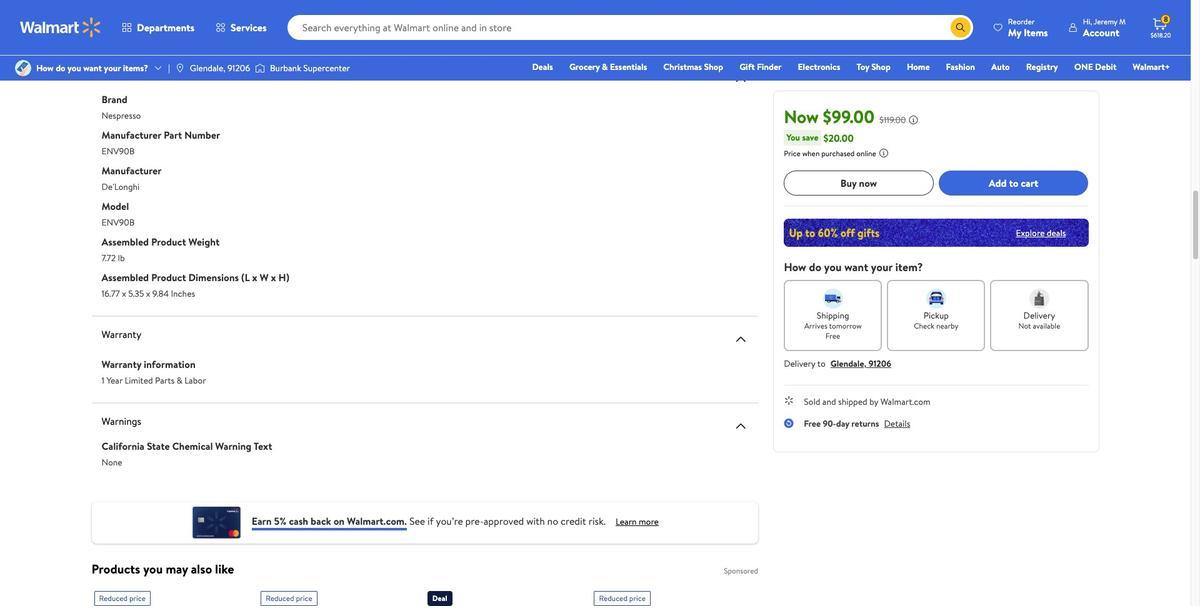 Task type: describe. For each thing, give the bounding box(es) containing it.
how do you want your item?
[[784, 260, 924, 275]]

you right the show
[[178, 27, 192, 40]]

if
[[428, 515, 434, 528]]

capitalone image
[[191, 507, 242, 539]]

2 horizontal spatial and
[[823, 396, 836, 408]]

2 reduced price from the left
[[266, 593, 312, 604]]

risk.
[[589, 515, 606, 528]]

learn
[[616, 516, 637, 528]]

nespresso
[[102, 109, 141, 122]]

2 price from the left
[[296, 593, 312, 604]]

grocery & essentials
[[570, 61, 647, 73]]

1 reduced from the left
[[99, 593, 128, 604]]

buy now button
[[784, 171, 934, 196]]

0 vertical spatial see
[[657, 27, 670, 40]]

1 product from the top
[[151, 235, 186, 249]]

delivery to glendale, 91206
[[784, 358, 892, 370]]

manufacturers,
[[311, 27, 368, 40]]

year
[[107, 374, 123, 387]]

approved
[[484, 515, 524, 528]]

information
[[144, 357, 196, 371]]

7.72
[[102, 252, 116, 264]]

you left the see on the left of page
[[499, 27, 513, 40]]

5.35
[[128, 287, 144, 300]]

explore deals
[[1016, 227, 1067, 239]]

weight
[[189, 235, 220, 249]]

brand nespresso manufacturer part number env90b manufacturer de'longhi model env90b assembled product weight 7.72 lb assembled product dimensions (l x w x h) 16.77 x 5.35 x 9.84 inches
[[102, 92, 290, 300]]

free 90-day returns details
[[804, 418, 911, 430]]

brand
[[102, 92, 127, 106]]

gift finder
[[740, 61, 782, 73]]

aim
[[131, 27, 144, 40]]

verified
[[614, 27, 643, 40]]

like
[[215, 561, 234, 578]]

1 price from the left
[[129, 593, 146, 604]]

here,
[[530, 27, 549, 40]]

1 horizontal spatial 91206
[[869, 358, 892, 370]]

want for item?
[[845, 260, 869, 275]]

you up the intent image for shipping
[[825, 260, 842, 275]]

may
[[166, 561, 188, 578]]

you down walmart image on the top left of the page
[[68, 62, 81, 74]]

lb
[[118, 252, 125, 264]]

warranty for warranty information 1 year limited parts & labor
[[102, 357, 141, 371]]

nearby
[[937, 321, 959, 331]]

walmart.com
[[881, 396, 931, 408]]

2 product from the top
[[151, 270, 186, 284]]

limited
[[125, 374, 153, 387]]

3 reduced from the left
[[599, 593, 628, 604]]

intent image for shipping image
[[823, 289, 843, 309]]

3 reduced price from the left
[[599, 593, 646, 604]]

add
[[989, 176, 1007, 190]]

by
[[870, 396, 879, 408]]

$99.00
[[823, 104, 875, 129]]

my
[[1009, 25, 1022, 39]]

add to cart
[[989, 176, 1039, 190]]

sponsored
[[724, 566, 759, 576]]

have
[[580, 27, 597, 40]]

1 assembled from the top
[[102, 235, 149, 249]]

now $99.00
[[784, 104, 875, 129]]

text
[[254, 439, 272, 453]]

do for how do you want your item?
[[809, 260, 822, 275]]

& inside warranty information 1 year limited parts & labor
[[177, 374, 183, 387]]

warnings
[[102, 414, 141, 428]]

on
[[334, 515, 345, 528]]

walmart.com.
[[347, 515, 407, 528]]

free inside shipping arrives tomorrow free
[[826, 331, 841, 341]]

electronics link
[[793, 60, 846, 74]]

debit
[[1096, 61, 1117, 73]]

now
[[784, 104, 819, 129]]

we aim to show you accurate product information. manufacturers, suppliers and others provide what you see here, and we have not verified it. see our disclaimer
[[117, 27, 725, 40]]

electronics
[[798, 61, 841, 73]]

2 manufacturer from the top
[[102, 164, 162, 177]]

learn more
[[616, 516, 659, 528]]

purchased
[[822, 148, 855, 159]]

deals
[[1047, 227, 1067, 239]]

earn
[[252, 515, 272, 528]]

reorder my items
[[1009, 16, 1049, 39]]

want for items?
[[83, 62, 102, 74]]

christmas shop link
[[658, 60, 729, 74]]

toy shop link
[[851, 60, 897, 74]]

your for item?
[[871, 260, 893, 275]]

warranty image
[[734, 332, 749, 347]]

x left 5.35 on the top left of the page
[[122, 287, 126, 300]]

specifications image
[[734, 72, 749, 87]]

items?
[[123, 62, 148, 74]]

you
[[787, 131, 800, 144]]

pre-
[[466, 515, 484, 528]]

Walmart Site-Wide search field
[[287, 15, 974, 40]]

capital one  earn 5% cash back on walmart.com. see if you're pre-approved with no credit risk. learn more element
[[616, 516, 659, 529]]

account
[[1084, 25, 1120, 39]]

details
[[885, 418, 911, 430]]

you left may
[[143, 561, 163, 578]]

16.77
[[102, 287, 120, 300]]

parts
[[155, 374, 175, 387]]

glendale, 91206
[[190, 62, 250, 74]]

delivery for not
[[1024, 310, 1056, 322]]

check
[[914, 321, 935, 331]]

(l
[[241, 270, 250, 284]]

9.84
[[152, 287, 169, 300]]

save
[[803, 131, 819, 144]]

sold
[[804, 396, 821, 408]]

how for how do you want your item?
[[784, 260, 807, 275]]

finder
[[757, 61, 782, 73]]

not
[[599, 27, 612, 40]]

glendale, 91206 button
[[831, 358, 892, 370]]

8
[[1164, 14, 1169, 25]]

h)
[[279, 270, 290, 284]]

 image for burbank supercenter
[[255, 62, 265, 74]]

0 vertical spatial to
[[146, 27, 155, 40]]

registry
[[1027, 61, 1059, 73]]

our
[[673, 27, 685, 40]]

x right (l
[[252, 270, 257, 284]]

 image for glendale, 91206
[[175, 63, 185, 73]]

walmart image
[[20, 18, 101, 38]]

model
[[102, 199, 129, 213]]

shop for christmas shop
[[704, 61, 724, 73]]

how for how do you want your items?
[[36, 62, 54, 74]]

jeremy
[[1094, 16, 1118, 27]]

product
[[229, 27, 259, 40]]

3 price from the left
[[630, 593, 646, 604]]



Task type: vqa. For each thing, say whether or not it's contained in the screenshot.


Task type: locate. For each thing, give the bounding box(es) containing it.
2 warranty from the top
[[102, 357, 141, 371]]

env90b up the de'longhi
[[102, 145, 135, 157]]

do for how do you want your items?
[[56, 62, 65, 74]]

one
[[1075, 61, 1094, 73]]

2 env90b from the top
[[102, 216, 135, 229]]

manufacturer up the de'longhi
[[102, 164, 162, 177]]

0 horizontal spatial  image
[[175, 63, 185, 73]]

free left "90-"
[[804, 418, 821, 430]]

product
[[151, 235, 186, 249], [151, 270, 186, 284]]

labor
[[185, 374, 206, 387]]

hi, jeremy m account
[[1084, 16, 1126, 39]]

when
[[803, 148, 820, 159]]

warning
[[215, 439, 252, 453]]

products
[[92, 561, 140, 578]]

91206 down product
[[228, 62, 250, 74]]

do up shipping
[[809, 260, 822, 275]]

search icon image
[[956, 23, 966, 33]]

departments
[[137, 21, 195, 34]]

1 env90b from the top
[[102, 145, 135, 157]]

1 vertical spatial free
[[804, 418, 821, 430]]

0 horizontal spatial want
[[83, 62, 102, 74]]

1 horizontal spatial do
[[809, 260, 822, 275]]

1 horizontal spatial shop
[[872, 61, 891, 73]]

 image right "|"
[[175, 63, 185, 73]]

91206 up by
[[869, 358, 892, 370]]

and left we at the left
[[551, 27, 565, 40]]

want
[[83, 62, 102, 74], [845, 260, 869, 275]]

reduced
[[99, 593, 128, 604], [266, 593, 294, 604], [599, 593, 628, 604]]

1 reduced price from the left
[[99, 593, 146, 604]]

2 assembled from the top
[[102, 270, 149, 284]]

registry link
[[1021, 60, 1064, 74]]

toy
[[857, 61, 870, 73]]

0 vertical spatial want
[[83, 62, 102, 74]]

glendale, down tomorrow
[[831, 358, 867, 370]]

to right aim
[[146, 27, 155, 40]]

one debit
[[1075, 61, 1117, 73]]

 image
[[15, 60, 31, 76]]

1 vertical spatial your
[[871, 260, 893, 275]]

accurate
[[194, 27, 227, 40]]

details button
[[885, 418, 911, 430]]

what
[[479, 27, 497, 40]]

now
[[859, 176, 877, 190]]

1 vertical spatial 91206
[[869, 358, 892, 370]]

returns
[[852, 418, 880, 430]]

essentials
[[610, 61, 647, 73]]

0 horizontal spatial see
[[410, 515, 425, 528]]

1 horizontal spatial free
[[826, 331, 841, 341]]

glendale, down accurate
[[190, 62, 226, 74]]

warranty inside warranty information 1 year limited parts & labor
[[102, 357, 141, 371]]

0 horizontal spatial reduced
[[99, 593, 128, 604]]

1 vertical spatial see
[[410, 515, 425, 528]]

0 vertical spatial product
[[151, 235, 186, 249]]

dimensions
[[189, 270, 239, 284]]

w
[[260, 270, 269, 284]]

provide
[[448, 27, 477, 40]]

0 vertical spatial &
[[602, 61, 608, 73]]

assembled
[[102, 235, 149, 249], [102, 270, 149, 284]]

shop right the 'toy'
[[872, 61, 891, 73]]

warranty up year
[[102, 357, 141, 371]]

fashion
[[947, 61, 976, 73]]

earn 5% cash back on walmart.com. see if you're pre-approved with no credit risk.
[[252, 515, 606, 528]]

1 horizontal spatial price
[[296, 593, 312, 604]]

price
[[129, 593, 146, 604], [296, 593, 312, 604], [630, 593, 646, 604]]

see right it.
[[657, 27, 670, 40]]

& inside grocery & essentials link
[[602, 61, 608, 73]]

1 horizontal spatial glendale,
[[831, 358, 867, 370]]

x right w
[[271, 270, 276, 284]]

state
[[147, 439, 170, 453]]

1 vertical spatial &
[[177, 374, 183, 387]]

 image left burbank
[[255, 62, 265, 74]]

shop
[[704, 61, 724, 73], [872, 61, 891, 73]]

we
[[117, 27, 128, 40]]

want up brand
[[83, 62, 102, 74]]

0 horizontal spatial how
[[36, 62, 54, 74]]

warranty down 16.77
[[102, 327, 141, 341]]

1 vertical spatial delivery
[[784, 358, 816, 370]]

california state chemical warning text none
[[102, 439, 272, 469]]

you save $20.00
[[787, 131, 854, 145]]

1 horizontal spatial see
[[657, 27, 670, 40]]

tomorrow
[[830, 321, 862, 331]]

items
[[1024, 25, 1049, 39]]

0 vertical spatial env90b
[[102, 145, 135, 157]]

0 vertical spatial manufacturer
[[102, 128, 161, 142]]

supercenter
[[303, 62, 350, 74]]

your for items?
[[104, 62, 121, 74]]

1 vertical spatial glendale,
[[831, 358, 867, 370]]

2 horizontal spatial to
[[1010, 176, 1019, 190]]

1 horizontal spatial and
[[551, 27, 565, 40]]

1 horizontal spatial delivery
[[1024, 310, 1056, 322]]

$618.20
[[1151, 31, 1172, 39]]

0 horizontal spatial and
[[406, 27, 419, 40]]

delivery inside delivery not available
[[1024, 310, 1056, 322]]

1 horizontal spatial  image
[[255, 62, 265, 74]]

your left item?
[[871, 260, 893, 275]]

reduced price
[[99, 593, 146, 604], [266, 593, 312, 604], [599, 593, 646, 604]]

m
[[1120, 16, 1126, 27]]

1 vertical spatial product
[[151, 270, 186, 284]]

1 vertical spatial warranty
[[102, 357, 141, 371]]

you
[[178, 27, 192, 40], [499, 27, 513, 40], [68, 62, 81, 74], [825, 260, 842, 275], [143, 561, 163, 578]]

shop left "specifications" icon
[[704, 61, 724, 73]]

learn more about strikethrough prices image
[[909, 115, 919, 125]]

assembled up 5.35 on the top left of the page
[[102, 270, 149, 284]]

0 vertical spatial do
[[56, 62, 65, 74]]

0 horizontal spatial your
[[104, 62, 121, 74]]

1 vertical spatial env90b
[[102, 216, 135, 229]]

env90b down 'model'
[[102, 216, 135, 229]]

0 vertical spatial 91206
[[228, 62, 250, 74]]

0 horizontal spatial free
[[804, 418, 821, 430]]

intent image for delivery image
[[1030, 289, 1050, 309]]

deals
[[532, 61, 553, 73]]

0 vertical spatial free
[[826, 331, 841, 341]]

and left others
[[406, 27, 419, 40]]

&
[[602, 61, 608, 73], [177, 374, 183, 387]]

 image
[[255, 62, 265, 74], [175, 63, 185, 73]]

1 horizontal spatial &
[[602, 61, 608, 73]]

delivery up sold
[[784, 358, 816, 370]]

1 horizontal spatial how
[[784, 260, 807, 275]]

to for delivery to glendale, 91206
[[818, 358, 826, 370]]

0 horizontal spatial reduced price
[[99, 593, 146, 604]]

warranty for warranty
[[102, 327, 141, 341]]

0 horizontal spatial &
[[177, 374, 183, 387]]

1 vertical spatial want
[[845, 260, 869, 275]]

add to cart button
[[939, 171, 1089, 196]]

x right 5.35 on the top left of the page
[[146, 287, 150, 300]]

0 vertical spatial delivery
[[1024, 310, 1056, 322]]

auto link
[[986, 60, 1016, 74]]

1 warranty from the top
[[102, 327, 141, 341]]

none
[[102, 456, 122, 469]]

2 horizontal spatial reduced
[[599, 593, 628, 604]]

gift
[[740, 61, 755, 73]]

we
[[567, 27, 578, 40]]

information.
[[261, 27, 309, 40]]

see left if
[[410, 515, 425, 528]]

your
[[104, 62, 121, 74], [871, 260, 893, 275]]

and right sold
[[823, 396, 836, 408]]

specifications
[[102, 67, 162, 81]]

to inside button
[[1010, 176, 1019, 190]]

shipping arrives tomorrow free
[[805, 310, 862, 341]]

2 vertical spatial to
[[818, 358, 826, 370]]

legal information image
[[879, 148, 889, 158]]

2 horizontal spatial price
[[630, 593, 646, 604]]

item?
[[896, 260, 924, 275]]

to down the arrives
[[818, 358, 826, 370]]

& right grocery
[[602, 61, 608, 73]]

fashion link
[[941, 60, 981, 74]]

credit
[[561, 515, 586, 528]]

1 vertical spatial assembled
[[102, 270, 149, 284]]

no
[[548, 515, 559, 528]]

0 vertical spatial glendale,
[[190, 62, 226, 74]]

how up the arrives
[[784, 260, 807, 275]]

how down walmart image on the top left of the page
[[36, 62, 54, 74]]

your left items?
[[104, 62, 121, 74]]

services
[[231, 21, 267, 34]]

to for add to cart
[[1010, 176, 1019, 190]]

cash
[[289, 515, 308, 528]]

shipped
[[839, 396, 868, 408]]

assembled up lb
[[102, 235, 149, 249]]

buy now
[[841, 176, 877, 190]]

want left item?
[[845, 260, 869, 275]]

shop for toy shop
[[872, 61, 891, 73]]

manufacturer down nespresso
[[102, 128, 161, 142]]

1 horizontal spatial to
[[818, 358, 826, 370]]

1 vertical spatial do
[[809, 260, 822, 275]]

0 horizontal spatial price
[[129, 593, 146, 604]]

8 $618.20
[[1151, 14, 1172, 39]]

departments button
[[111, 13, 205, 43]]

x
[[252, 270, 257, 284], [271, 270, 276, 284], [122, 287, 126, 300], [146, 287, 150, 300]]

and
[[406, 27, 419, 40], [551, 27, 565, 40], [823, 396, 836, 408]]

not
[[1019, 321, 1032, 331]]

2 reduced from the left
[[266, 593, 294, 604]]

0 horizontal spatial glendale,
[[190, 62, 226, 74]]

0 vertical spatial warranty
[[102, 327, 141, 341]]

christmas
[[664, 61, 702, 73]]

delivery down intent image for delivery
[[1024, 310, 1056, 322]]

0 vertical spatial assembled
[[102, 235, 149, 249]]

1 horizontal spatial your
[[871, 260, 893, 275]]

2 shop from the left
[[872, 61, 891, 73]]

0 horizontal spatial do
[[56, 62, 65, 74]]

& right parts in the left of the page
[[177, 374, 183, 387]]

hi,
[[1084, 16, 1093, 27]]

0 horizontal spatial shop
[[704, 61, 724, 73]]

0 vertical spatial how
[[36, 62, 54, 74]]

intent image for pickup image
[[927, 289, 947, 309]]

1 horizontal spatial reduced price
[[266, 593, 312, 604]]

reorder
[[1009, 16, 1035, 27]]

free down shipping
[[826, 331, 841, 341]]

1 shop from the left
[[704, 61, 724, 73]]

price
[[784, 148, 801, 159]]

up to sixty percent off deals. shop now. image
[[784, 219, 1089, 247]]

to left "cart"
[[1010, 176, 1019, 190]]

2 horizontal spatial reduced price
[[599, 593, 646, 604]]

product up 9.84
[[151, 270, 186, 284]]

back
[[311, 515, 331, 528]]

number
[[184, 128, 220, 142]]

pickup check nearby
[[914, 310, 959, 331]]

1 horizontal spatial want
[[845, 260, 869, 275]]

0 vertical spatial your
[[104, 62, 121, 74]]

Search search field
[[287, 15, 974, 40]]

0 horizontal spatial to
[[146, 27, 155, 40]]

delivery for to
[[784, 358, 816, 370]]

product left weight
[[151, 235, 186, 249]]

1
[[102, 374, 104, 387]]

warnings image
[[734, 419, 749, 434]]

1 vertical spatial to
[[1010, 176, 1019, 190]]

1 manufacturer from the top
[[102, 128, 161, 142]]

arrives
[[805, 321, 828, 331]]

also
[[191, 561, 212, 578]]

1 horizontal spatial reduced
[[266, 593, 294, 604]]

0 horizontal spatial 91206
[[228, 62, 250, 74]]

0 horizontal spatial delivery
[[784, 358, 816, 370]]

1 vertical spatial how
[[784, 260, 807, 275]]

one debit link
[[1069, 60, 1123, 74]]

products you may also like
[[92, 561, 234, 578]]

more
[[639, 516, 659, 528]]

do down walmart image on the top left of the page
[[56, 62, 65, 74]]

1 vertical spatial manufacturer
[[102, 164, 162, 177]]



